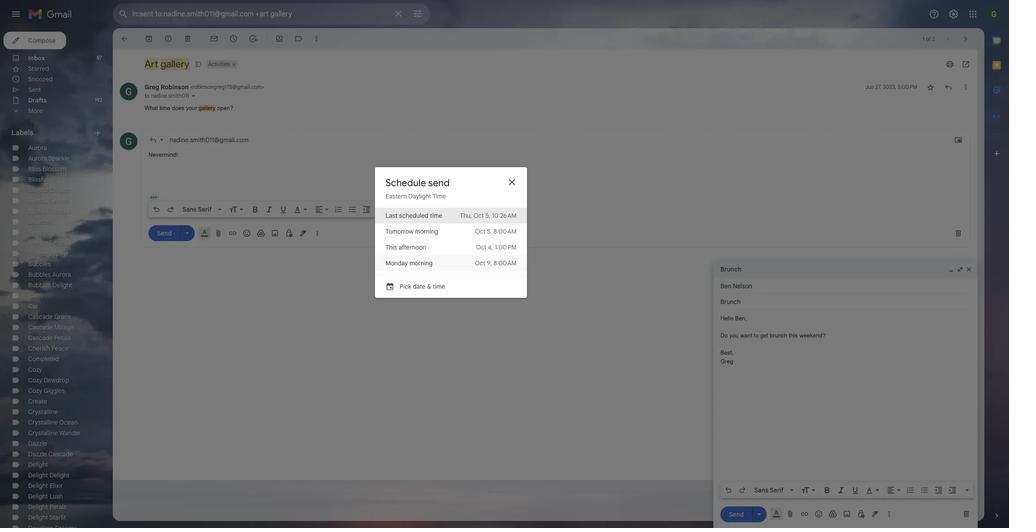 Task type: locate. For each thing, give the bounding box(es) containing it.
crystalline down create
[[28, 408, 58, 416]]

1 vertical spatial morning
[[410, 259, 433, 267]]

aurora link
[[28, 144, 47, 152]]

cascade petals link
[[28, 334, 71, 342]]

cozy up create
[[28, 387, 42, 395]]

delight
[[50, 186, 69, 194], [52, 282, 72, 290], [28, 461, 48, 469], [28, 472, 48, 480], [50, 472, 69, 480], [28, 483, 48, 490], [28, 493, 48, 501], [28, 504, 48, 512], [28, 514, 48, 522]]

2 8:00 am from the top
[[494, 259, 517, 267]]

8:00 am
[[494, 228, 517, 236], [494, 259, 517, 267]]

morning down afternoon
[[410, 259, 433, 267]]

blossom
[[43, 165, 66, 173], [28, 218, 52, 226]]

8:00 am up 1:00 pm
[[494, 228, 517, 236]]

cherish
[[28, 345, 50, 353]]

move to inbox image
[[275, 34, 284, 43]]

menu item
[[375, 208, 527, 224], [375, 224, 527, 239], [375, 239, 527, 255], [375, 255, 527, 271]]

tomorrow morning
[[386, 228, 438, 236]]

breeze enigma link
[[28, 239, 70, 247]]

giggles
[[44, 387, 65, 395]]

bubbles down bubbles link at the left of the page
[[28, 271, 51, 279]]

2 vertical spatial bubbles
[[28, 282, 51, 290]]

delight up elixir
[[50, 472, 69, 480]]

pick
[[400, 283, 411, 291]]

delight up delight lush link on the left of the page
[[28, 483, 48, 490]]

starred link
[[28, 65, 49, 73]]

cascade
[[28, 313, 53, 321], [28, 324, 53, 332], [28, 334, 53, 342], [48, 451, 73, 459]]

blissful up blossom link
[[28, 208, 48, 215]]

snooze image
[[229, 34, 238, 43]]

send
[[428, 177, 450, 189]]

to
[[145, 93, 149, 99]]

4 menu item from the top
[[375, 255, 527, 271]]

5,
[[485, 212, 490, 220], [487, 228, 492, 236]]

oct
[[474, 212, 484, 220], [475, 228, 485, 236], [476, 243, 486, 251], [475, 259, 485, 267]]

cascade down crystalline wander link
[[48, 451, 73, 459]]

aurora down aurora link
[[28, 155, 47, 163]]

delight up serene
[[50, 186, 69, 194]]

sparkle
[[48, 155, 69, 163]]

1 vertical spatial breeze
[[28, 239, 48, 247]]

starlit
[[49, 514, 66, 522]]

1 vertical spatial crystalline
[[28, 419, 58, 427]]

monday
[[386, 259, 408, 267]]

activities button
[[206, 60, 231, 68]]

gallery right your
[[199, 105, 216, 111]]

1 menu item from the top
[[375, 208, 527, 224]]

aurora
[[28, 144, 47, 152], [28, 155, 47, 163], [52, 271, 71, 279]]

1 vertical spatial cozy
[[28, 377, 42, 385]]

dazzle
[[28, 440, 47, 448], [28, 451, 47, 459]]

192
[[94, 97, 102, 104]]

1 blissful from the top
[[28, 176, 48, 184]]

greg robinson cell
[[145, 83, 264, 91]]

cozy down completed link
[[28, 366, 42, 374]]

underline ‪(⌘u)‬ image
[[279, 205, 288, 214]]

gallery up robinson at top
[[161, 58, 190, 70]]

completed link
[[28, 356, 59, 364]]

crystalline up dazzle "link"
[[28, 430, 58, 438]]

blissful down blissful "link"
[[28, 186, 48, 194]]

2 menu item from the top
[[375, 224, 527, 239]]

show trimmed content image
[[148, 195, 159, 200]]

2 dazzle from the top
[[28, 451, 47, 459]]

time down to nadine.smith011
[[159, 105, 170, 111]]

petals down mirage
[[54, 334, 71, 342]]

2 vertical spatial breeze
[[28, 250, 48, 258]]

undo ‪(⌘z)‬ image
[[152, 205, 161, 214]]

thu,
[[460, 212, 472, 220]]

crystalline link
[[28, 408, 58, 416]]

starred snoozed sent
[[28, 65, 53, 94]]

blissful down bliss
[[28, 176, 48, 184]]

<
[[190, 84, 193, 90]]

blissful down "blissful delight" link at the top
[[28, 197, 48, 205]]

time inside pick date & time menu item
[[433, 283, 445, 291]]

breeze down blossom link
[[28, 229, 48, 237]]

menu containing last scheduled time
[[375, 208, 527, 298]]

dazzle cascade link
[[28, 451, 73, 459]]

nadine.smith011
[[151, 93, 189, 99]]

1 8:00 am from the top
[[494, 228, 517, 236]]

0 vertical spatial breeze
[[28, 229, 48, 237]]

1 bubbles from the top
[[28, 260, 51, 268]]

0 vertical spatial cozy
[[28, 366, 42, 374]]

remove formatting ‪(⌘\)‬ image
[[423, 205, 432, 214]]

sent
[[28, 86, 41, 94]]

search mail image
[[115, 6, 131, 22]]

0 vertical spatial petals
[[54, 334, 71, 342]]

last scheduled time
[[386, 212, 442, 220]]

cozy
[[28, 366, 42, 374], [28, 377, 42, 385], [28, 387, 42, 395]]

schedule send heading
[[386, 177, 450, 189]]

oct 5, 8:00 am
[[475, 228, 517, 236]]

1 horizontal spatial gallery
[[199, 105, 216, 111]]

aurora sparkle link
[[28, 155, 69, 163]]

8:00 am right 9,
[[494, 259, 517, 267]]

2 vertical spatial time
[[433, 283, 445, 291]]

oct down thu, oct 5, 10:26 am
[[475, 228, 485, 236]]

time down time
[[430, 212, 442, 220]]

redo ‪(⌘y)‬ image
[[166, 205, 175, 214]]

0 vertical spatial gallery
[[161, 58, 190, 70]]

3 menu item from the top
[[375, 239, 527, 255]]

1 vertical spatial 8:00 am
[[494, 259, 517, 267]]

cozy down cozy 'link'
[[28, 377, 42, 385]]

cascade down car link
[[28, 313, 53, 321]]

0 vertical spatial crystalline
[[28, 408, 58, 416]]

morning down last scheduled time
[[415, 228, 438, 236]]

1 vertical spatial dazzle
[[28, 451, 47, 459]]

cherish peace link
[[28, 345, 69, 353]]

numbered list ‪(⌘⇧7)‬ image
[[334, 205, 343, 214]]

nadine.smith011@gmail.com
[[170, 136, 248, 144]]

0 vertical spatial bubbles
[[28, 260, 51, 268]]

formatting options toolbar
[[148, 202, 435, 217]]

delight down 'bubbles aurora' link
[[52, 282, 72, 290]]

8:00 am for oct 9, 8:00 am
[[494, 259, 517, 267]]

calm
[[28, 292, 42, 300]]

0 vertical spatial aurora
[[28, 144, 47, 152]]

delight down delight link
[[28, 472, 48, 480]]

wander
[[59, 430, 81, 438]]

time
[[433, 192, 446, 200]]

87
[[97, 55, 102, 61]]

1 vertical spatial gallery
[[199, 105, 216, 111]]

pick date & time menu item
[[375, 275, 527, 298]]

blossom up "breeze" link
[[28, 218, 52, 226]]

breeze up bubbles link at the left of the page
[[28, 250, 48, 258]]

oct for oct 9, 8:00 am
[[475, 259, 485, 267]]

aurora aurora sparkle bliss blossom blissful blissful delight blissful serene blissful tranquil blossom breeze breeze enigma breeze zephyr bubbles bubbles aurora bubbles delight calm car cascade grace cascade mirage cascade petals cherish peace completed cozy cozy dewdrop cozy giggles create crystalline crystalline ocean crystalline wander dazzle dazzle cascade delight delight delight delight elixir delight lush delight petals delight starlit
[[28, 144, 81, 522]]

petals up "starlit"
[[50, 504, 66, 512]]

petals
[[54, 334, 71, 342], [50, 504, 66, 512]]

your
[[186, 105, 197, 111]]

menu
[[375, 208, 527, 298]]

indent more ‪(⌘])‬ image
[[376, 205, 385, 214]]

bubbles
[[28, 260, 51, 268], [28, 271, 51, 279], [28, 282, 51, 290]]

clear search image
[[390, 5, 407, 22]]

delight petals link
[[28, 504, 66, 512]]

0 vertical spatial dazzle
[[28, 440, 47, 448]]

not important switch
[[194, 60, 203, 69]]

cozy giggles link
[[28, 387, 65, 395]]

labels
[[11, 129, 33, 137]]

Message Body text field
[[148, 150, 963, 188]]

car link
[[28, 303, 38, 311]]

morning for monday morning
[[410, 259, 433, 267]]

aurora up aurora sparkle link
[[28, 144, 47, 152]]

bubbles down breeze zephyr link
[[28, 260, 51, 268]]

crystalline
[[28, 408, 58, 416], [28, 419, 58, 427], [28, 430, 58, 438]]

oct 4, 1:00 pm
[[476, 243, 517, 251]]

bliss blossom link
[[28, 165, 66, 173]]

27,
[[875, 84, 882, 90]]

blissful
[[28, 176, 48, 184], [28, 186, 48, 194], [28, 197, 48, 205], [28, 208, 48, 215]]

time right &
[[433, 283, 445, 291]]

4 blissful from the top
[[28, 208, 48, 215]]

blissful link
[[28, 176, 48, 184]]

mirage
[[54, 324, 74, 332]]

blossom down "sparkle"
[[43, 165, 66, 173]]

older image
[[961, 34, 970, 43]]

1:00 pm
[[495, 243, 517, 251]]

1 vertical spatial bubbles
[[28, 271, 51, 279]]

oct left 9,
[[475, 259, 485, 267]]

more
[[28, 107, 43, 115]]

0 horizontal spatial gallery
[[161, 58, 190, 70]]

zephyr
[[49, 250, 69, 258]]

1 vertical spatial blossom
[[28, 218, 52, 226]]

delight elixir link
[[28, 483, 63, 490]]

art gallery
[[145, 58, 190, 70]]

tomorrow
[[386, 228, 413, 236]]

delight up delight delight link
[[28, 461, 48, 469]]

menu item containing this afternoon
[[375, 239, 527, 255]]

cascade down cascade grace link
[[28, 324, 53, 332]]

cascade grace link
[[28, 313, 71, 321]]

2 vertical spatial crystalline
[[28, 430, 58, 438]]

snoozed link
[[28, 75, 53, 83]]

crystalline down crystalline link
[[28, 419, 58, 427]]

1 vertical spatial time
[[430, 212, 442, 220]]

None search field
[[113, 4, 430, 25]]

to nadine.smith011
[[145, 93, 189, 99]]

dazzle up dazzle cascade link
[[28, 440, 47, 448]]

2 vertical spatial cozy
[[28, 387, 42, 395]]

2 breeze from the top
[[28, 239, 48, 247]]

this afternoon
[[386, 243, 426, 251]]

tab list
[[984, 28, 1009, 497]]

0 vertical spatial 8:00 am
[[494, 228, 517, 236]]

peace
[[51, 345, 69, 353]]

delight down delight petals link
[[28, 514, 48, 522]]

&
[[427, 283, 431, 291]]

5, left 10:26 am
[[485, 212, 490, 220]]

bliss
[[28, 165, 41, 173]]

aurora up bubbles delight link
[[52, 271, 71, 279]]

3 cozy from the top
[[28, 387, 42, 395]]

oct left 4,
[[476, 243, 486, 251]]

1 dazzle from the top
[[28, 440, 47, 448]]

greg
[[145, 83, 159, 91]]

drafts link
[[28, 97, 47, 104]]

dazzle down dazzle "link"
[[28, 451, 47, 459]]

blissful tranquil link
[[28, 208, 72, 215]]

bubbles up calm
[[28, 282, 51, 290]]

main menu image
[[11, 9, 21, 19]]

1 cozy from the top
[[28, 366, 42, 374]]

settings image
[[948, 9, 959, 19]]

0 vertical spatial morning
[[415, 228, 438, 236]]

5, up 4,
[[487, 228, 492, 236]]

time
[[159, 105, 170, 111], [430, 212, 442, 220], [433, 283, 445, 291]]

breeze down "breeze" link
[[28, 239, 48, 247]]



Task type: describe. For each thing, give the bounding box(es) containing it.
2 vertical spatial aurora
[[52, 271, 71, 279]]

lush
[[50, 493, 63, 501]]

breeze zephyr link
[[28, 250, 69, 258]]

completed
[[28, 356, 59, 364]]

delight starlit link
[[28, 514, 66, 522]]

enigma
[[49, 239, 70, 247]]

inbox link
[[28, 54, 45, 62]]

starred
[[28, 65, 49, 73]]

jun 27, 2023, 5:00 pm cell
[[865, 83, 917, 92]]

indent less ‪(⌘[)‬ image
[[362, 205, 371, 214]]

cascade mirage link
[[28, 324, 74, 332]]

eastern
[[386, 192, 407, 200]]

ocean
[[59, 419, 78, 427]]

Not starred checkbox
[[926, 83, 935, 92]]

car
[[28, 303, 38, 311]]

quote ‪(⌘⇧9)‬ image
[[390, 205, 399, 214]]

time inside menu item
[[430, 212, 442, 220]]

oct 9, 8:00 am
[[475, 259, 517, 267]]

blossom link
[[28, 218, 52, 226]]

sent link
[[28, 86, 41, 94]]

0 vertical spatial 5,
[[485, 212, 490, 220]]

cozy dewdrop link
[[28, 377, 69, 385]]

oct right thu,
[[474, 212, 484, 220]]

drafts
[[28, 97, 47, 104]]

does
[[172, 105, 184, 111]]

what
[[145, 105, 158, 111]]

create link
[[28, 398, 47, 406]]

delight link
[[28, 461, 48, 469]]

scheduled
[[399, 212, 428, 220]]

serene
[[50, 197, 69, 205]]

1 vertical spatial aurora
[[28, 155, 47, 163]]

bubbles aurora link
[[28, 271, 71, 279]]

bubbles delight link
[[28, 282, 72, 290]]

delight down delight elixir link
[[28, 493, 48, 501]]

of
[[926, 35, 931, 42]]

schedule send
[[386, 177, 450, 189]]

monday morning
[[386, 259, 433, 267]]

thu, oct 5, 10:26 am
[[460, 212, 517, 220]]

back to search results image
[[120, 34, 129, 43]]

delete image
[[183, 34, 192, 43]]

0 vertical spatial time
[[159, 105, 170, 111]]

crystalline wander link
[[28, 430, 81, 438]]

last
[[386, 212, 398, 220]]

labels navigation
[[0, 28, 113, 529]]

inbox
[[28, 54, 45, 62]]

2 cozy from the top
[[28, 377, 42, 385]]

bulleted list ‪(⌘⇧8)‬ image
[[348, 205, 357, 214]]

activities
[[208, 61, 230, 67]]

discard draft ‪(⌘⇧d)‬ image
[[954, 229, 963, 238]]

2 crystalline from the top
[[28, 419, 58, 427]]

bold ‪(⌘b)‬ image
[[251, 205, 260, 214]]

1
[[923, 35, 925, 42]]

report spam image
[[164, 34, 173, 43]]

2 blissful from the top
[[28, 186, 48, 194]]

5:00 pm
[[898, 84, 917, 90]]

2023,
[[883, 84, 896, 90]]

elixir
[[50, 483, 63, 490]]

2
[[932, 35, 935, 42]]

breeze link
[[28, 229, 48, 237]]

8:00 am for oct 5, 8:00 am
[[494, 228, 517, 236]]

daylight
[[408, 192, 431, 200]]

delight lush link
[[28, 493, 63, 501]]

9,
[[487, 259, 492, 267]]

dazzle link
[[28, 440, 47, 448]]

nevermind!
[[148, 151, 178, 158]]

cascade up cherish
[[28, 334, 53, 342]]

blissful serene link
[[28, 197, 69, 205]]

snoozed
[[28, 75, 53, 83]]

italic ‪(⌘i)‬ image
[[265, 205, 274, 214]]

eastern daylight time
[[386, 192, 446, 200]]

1 breeze from the top
[[28, 229, 48, 237]]

>
[[262, 84, 264, 90]]

pick date & time
[[400, 283, 445, 291]]

this
[[386, 243, 397, 251]]

what time does your gallery open?
[[145, 105, 233, 111]]

3 blissful from the top
[[28, 197, 48, 205]]

mark as unread image
[[210, 34, 219, 43]]

labels heading
[[11, 129, 93, 137]]

jun
[[865, 84, 874, 90]]

menu item containing monday morning
[[375, 255, 527, 271]]

3 breeze from the top
[[28, 250, 48, 258]]

3 crystalline from the top
[[28, 430, 58, 438]]

archive image
[[145, 34, 153, 43]]

blissful delight link
[[28, 186, 69, 194]]

greg robinson < robinsongreg175@gmail.com >
[[145, 83, 264, 91]]

schedule send dialog
[[375, 167, 527, 298]]

jun 27, 2023, 5:00 pm
[[865, 84, 917, 90]]

0 vertical spatial blossom
[[43, 165, 66, 173]]

menu item containing tomorrow morning
[[375, 224, 527, 239]]

1 vertical spatial 5,
[[487, 228, 492, 236]]

open?
[[217, 105, 233, 111]]

2 bubbles from the top
[[28, 271, 51, 279]]

strikethrough ‪(⌘⇧x)‬ image
[[407, 205, 416, 214]]

3 bubbles from the top
[[28, 282, 51, 290]]

oct for oct 5, 8:00 am
[[475, 228, 485, 236]]

advanced search options image
[[409, 5, 427, 22]]

cozy link
[[28, 366, 42, 374]]

delight down delight lush link on the left of the page
[[28, 504, 48, 512]]

art
[[145, 58, 158, 70]]

oct for oct 4, 1:00 pm
[[476, 243, 486, 251]]

10:26 am
[[492, 212, 517, 220]]

morning for tomorrow morning
[[415, 228, 438, 236]]

1 of 2
[[923, 35, 935, 42]]

1 crystalline from the top
[[28, 408, 58, 416]]

1 vertical spatial petals
[[50, 504, 66, 512]]

compose button
[[4, 32, 66, 49]]

date
[[413, 283, 425, 291]]

add to tasks image
[[249, 34, 257, 43]]

menu item containing last scheduled time
[[375, 208, 527, 224]]

calm link
[[28, 292, 42, 300]]



Task type: vqa. For each thing, say whether or not it's contained in the screenshot.
Tara related to Runs - I got the runs.
no



